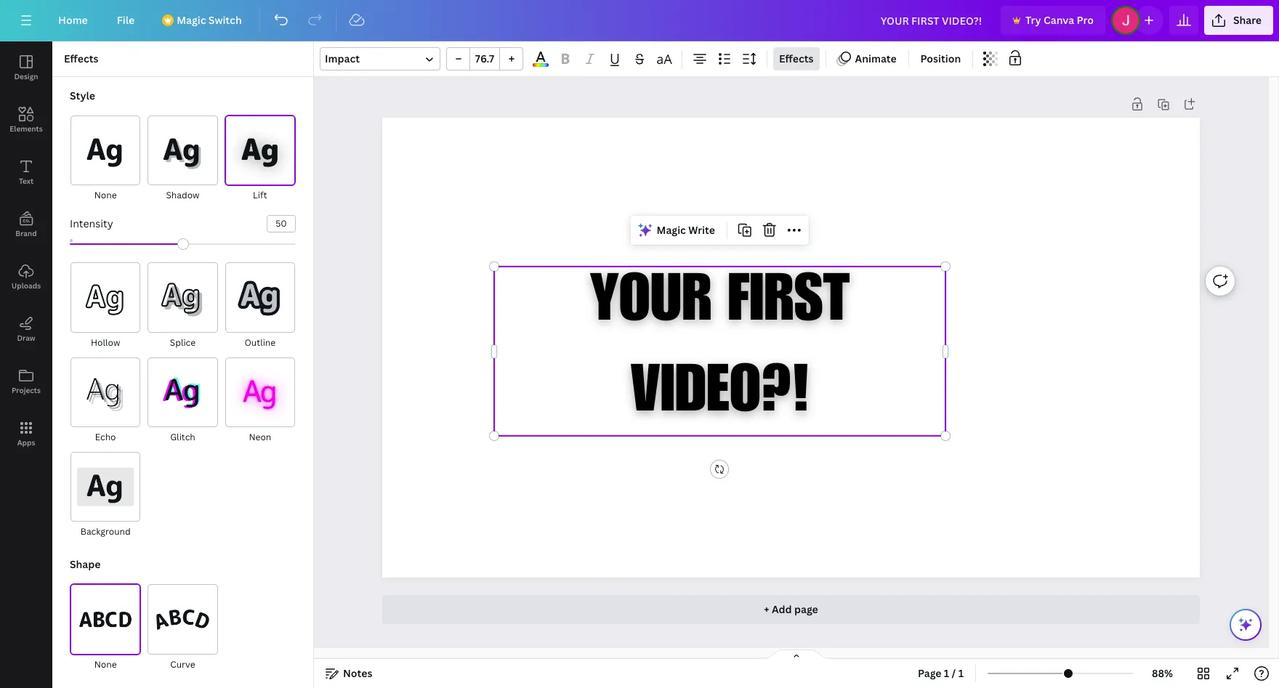 Task type: vqa. For each thing, say whether or not it's contained in the screenshot.
VIDEO?!
yes



Task type: describe. For each thing, give the bounding box(es) containing it.
hollow button
[[70, 262, 141, 351]]

color range image
[[533, 63, 549, 67]]

try
[[1026, 13, 1042, 27]]

none button for style
[[70, 115, 141, 204]]

video?!
[[630, 364, 809, 430]]

shadow
[[166, 189, 200, 202]]

uploads
[[12, 281, 41, 291]]

your first video?!
[[590, 272, 850, 430]]

notes
[[343, 667, 373, 681]]

echo button
[[70, 357, 141, 446]]

switch
[[209, 13, 242, 27]]

glitch
[[170, 431, 195, 444]]

neon
[[249, 431, 271, 444]]

/
[[952, 667, 956, 681]]

1 1 from the left
[[944, 667, 950, 681]]

magic for magic write
[[657, 223, 686, 237]]

Design title text field
[[869, 6, 995, 35]]

impact
[[325, 52, 360, 65]]

intensity
[[70, 217, 113, 231]]

apps button
[[0, 408, 52, 460]]

effects inside dropdown button
[[779, 52, 814, 65]]

first
[[728, 272, 850, 338]]

2 1 from the left
[[959, 667, 964, 681]]

animate
[[855, 52, 897, 65]]

home link
[[47, 6, 99, 35]]

page
[[795, 603, 818, 617]]

none for shape
[[94, 658, 117, 671]]

draw button
[[0, 303, 52, 356]]

position
[[921, 52, 961, 65]]

neon button
[[224, 357, 296, 446]]

position button
[[915, 47, 967, 71]]

magic write
[[657, 223, 715, 237]]

none button for shape
[[70, 584, 141, 673]]

home
[[58, 13, 88, 27]]

impact button
[[320, 47, 441, 71]]

lift button
[[224, 115, 296, 204]]

page
[[918, 667, 942, 681]]

brand button
[[0, 198, 52, 251]]

effects button
[[774, 47, 820, 71]]

splice button
[[147, 262, 219, 351]]

magic for magic switch
[[177, 13, 206, 27]]

try canva pro
[[1026, 13, 1094, 27]]

curve
[[170, 658, 195, 671]]

magic switch
[[177, 13, 242, 27]]

background
[[80, 526, 131, 538]]

try canva pro button
[[1001, 6, 1106, 35]]

style element
[[70, 89, 296, 540]]

draw
[[17, 333, 35, 343]]

brand
[[15, 228, 37, 238]]

shadow button
[[147, 115, 219, 204]]

canva assistant image
[[1237, 617, 1255, 634]]

text button
[[0, 146, 52, 198]]

outline
[[245, 336, 276, 349]]

apps
[[17, 438, 35, 448]]



Task type: locate. For each thing, give the bounding box(es) containing it.
add
[[772, 603, 792, 617]]

1 none from the top
[[94, 189, 117, 202]]

2 none from the top
[[94, 658, 117, 671]]

1 right /
[[959, 667, 964, 681]]

2 none button from the top
[[70, 584, 141, 673]]

main menu bar
[[0, 0, 1280, 41]]

1 none button from the top
[[70, 115, 141, 204]]

1
[[944, 667, 950, 681], [959, 667, 964, 681]]

canva
[[1044, 13, 1075, 27]]

side panel tab list
[[0, 41, 52, 460]]

effects left animate 'popup button'
[[779, 52, 814, 65]]

0 vertical spatial none
[[94, 189, 117, 202]]

none for style
[[94, 189, 117, 202]]

your
[[590, 272, 712, 338]]

shape element
[[70, 558, 296, 673]]

elements button
[[0, 94, 52, 146]]

0 horizontal spatial effects
[[64, 52, 99, 65]]

0 horizontal spatial 1
[[944, 667, 950, 681]]

effects up 'style' on the left of the page
[[64, 52, 99, 65]]

page 1 / 1
[[918, 667, 964, 681]]

show pages image
[[762, 649, 832, 661]]

+ add page
[[764, 603, 818, 617]]

magic left switch
[[177, 13, 206, 27]]

0 vertical spatial magic
[[177, 13, 206, 27]]

none inside style element
[[94, 189, 117, 202]]

shape
[[70, 558, 101, 572]]

Intensity text field
[[268, 216, 295, 232]]

curve button
[[147, 584, 219, 673]]

0 horizontal spatial magic
[[177, 13, 206, 27]]

0 vertical spatial none button
[[70, 115, 141, 204]]

echo
[[95, 431, 116, 444]]

1 horizontal spatial effects
[[779, 52, 814, 65]]

file
[[117, 13, 135, 27]]

splice
[[170, 336, 196, 349]]

animate button
[[832, 47, 903, 71]]

group
[[446, 47, 523, 71]]

notes button
[[320, 662, 378, 686]]

text
[[19, 176, 34, 186]]

1 vertical spatial none button
[[70, 584, 141, 673]]

none button up "intensity" at top left
[[70, 115, 141, 204]]

88% button
[[1139, 662, 1187, 686]]

magic
[[177, 13, 206, 27], [657, 223, 686, 237]]

file button
[[105, 6, 146, 35]]

projects
[[12, 385, 41, 396]]

magic inside magic switch button
[[177, 13, 206, 27]]

2 effects from the left
[[779, 52, 814, 65]]

effects
[[64, 52, 99, 65], [779, 52, 814, 65]]

projects button
[[0, 356, 52, 408]]

magic left write on the right of the page
[[657, 223, 686, 237]]

none inside shape element
[[94, 658, 117, 671]]

style
[[70, 89, 95, 103]]

1 vertical spatial none
[[94, 658, 117, 671]]

+ add page button
[[382, 595, 1200, 625]]

none button
[[70, 115, 141, 204], [70, 584, 141, 673]]

magic inside magic write button
[[657, 223, 686, 237]]

write
[[689, 223, 715, 237]]

elements
[[10, 124, 43, 134]]

88%
[[1152, 667, 1173, 681]]

share
[[1234, 13, 1262, 27]]

none button down shape
[[70, 584, 141, 673]]

glitch button
[[147, 357, 219, 446]]

– – number field
[[475, 52, 495, 65]]

none
[[94, 189, 117, 202], [94, 658, 117, 671]]

hollow
[[91, 336, 120, 349]]

pro
[[1077, 13, 1094, 27]]

1 vertical spatial magic
[[657, 223, 686, 237]]

magic write button
[[634, 219, 721, 242]]

design button
[[0, 41, 52, 94]]

share button
[[1205, 6, 1274, 35]]

1 effects from the left
[[64, 52, 99, 65]]

lift
[[253, 189, 267, 202]]

1 horizontal spatial 1
[[959, 667, 964, 681]]

background button
[[70, 452, 141, 540]]

+
[[764, 603, 770, 617]]

1 left /
[[944, 667, 950, 681]]

outline button
[[224, 262, 296, 351]]

magic switch button
[[152, 6, 253, 35]]

uploads button
[[0, 251, 52, 303]]

1 horizontal spatial magic
[[657, 223, 686, 237]]

design
[[14, 71, 38, 81]]



